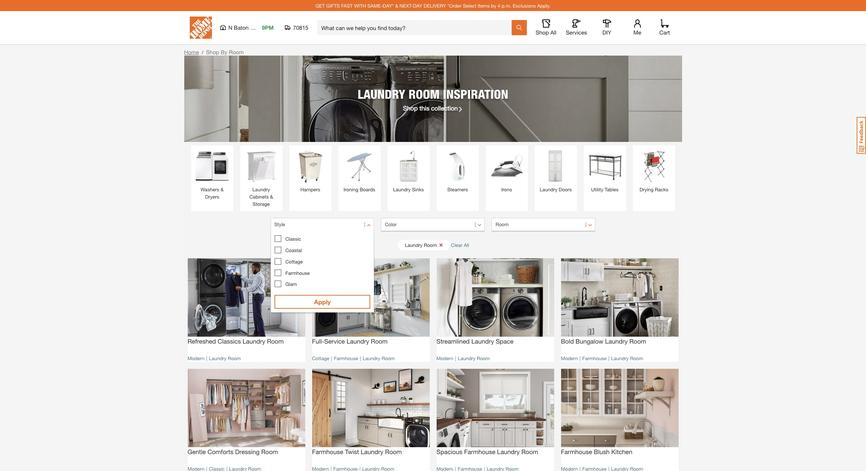 Task type: describe. For each thing, give the bounding box(es) containing it.
laundry sinks
[[393, 187, 424, 193]]

modern for streamlined laundry space
[[437, 356, 453, 362]]

hampers image
[[293, 149, 328, 184]]

day
[[413, 3, 422, 8]]

comforts
[[208, 448, 234, 456]]

full-service laundry room link
[[312, 337, 430, 352]]

3 | from the left
[[360, 356, 361, 362]]

farmhouse link for service
[[334, 356, 358, 362]]

shop this collection
[[403, 104, 458, 112]]

p.m.
[[502, 3, 512, 8]]

room inside 'laundry room' button
[[424, 242, 437, 248]]

/
[[202, 49, 203, 55]]

streamlined laundry space
[[437, 338, 514, 345]]

1 laundry room link from the left
[[209, 356, 241, 362]]

get
[[316, 3, 325, 8]]

utility tables
[[591, 187, 619, 193]]

farmhouse left twist on the bottom left of the page
[[312, 448, 343, 456]]

spacious farmhouse laundry room
[[437, 448, 538, 456]]

modern link for bold
[[561, 356, 578, 362]]

clear all button
[[451, 239, 469, 252]]

modern | farmhouse | laundry room
[[561, 356, 643, 362]]

laundry inside the refreshed classics laundry room link
[[243, 338, 265, 345]]

by
[[491, 3, 496, 8]]

room inside the bold bungalow laundry room link
[[630, 338, 646, 345]]

room inside gentle comforts dressing room link
[[261, 448, 278, 456]]

apply button
[[274, 295, 371, 309]]

n
[[228, 24, 232, 31]]

steamers
[[447, 187, 468, 193]]

hampers link
[[293, 149, 328, 193]]

select
[[463, 3, 477, 8]]

bold bungalow laundry room link
[[561, 337, 679, 352]]

clear
[[451, 242, 463, 248]]

room inside full-service laundry room link
[[371, 338, 388, 345]]

drying racks link
[[637, 149, 672, 193]]

stretchy image image for farmhouse
[[437, 369, 554, 448]]

1 | from the left
[[206, 356, 207, 362]]

laundry doors
[[540, 187, 572, 193]]

gentle
[[188, 448, 206, 456]]

color button
[[381, 218, 485, 232]]

laundry doors image
[[538, 149, 574, 184]]

blush
[[594, 448, 610, 456]]

diy button
[[596, 19, 618, 36]]

collection
[[431, 104, 458, 112]]

spacious
[[437, 448, 463, 456]]

classics
[[218, 338, 241, 345]]

refreshed
[[188, 338, 216, 345]]

4 laundry room link from the left
[[611, 356, 643, 362]]

ironing boards link
[[342, 149, 377, 193]]

baton
[[234, 24, 249, 31]]

modern link for refreshed
[[188, 356, 204, 362]]

laundry inside 'laundry room' button
[[405, 242, 423, 248]]

& inside laundry cabinets & storage
[[270, 194, 273, 200]]

laundry inside laundry cabinets & storage
[[252, 187, 270, 193]]

color
[[385, 222, 397, 228]]

farmhouse twist laundry room link
[[312, 448, 430, 462]]

boards
[[360, 187, 375, 193]]

2 laundry room link from the left
[[363, 356, 395, 362]]

irons link
[[489, 149, 524, 193]]

stretchy image image for classics
[[188, 259, 305, 337]]

streamlined laundry space link
[[437, 337, 554, 352]]

farmhouse blush kitchen link
[[561, 448, 679, 462]]

home link
[[184, 49, 199, 55]]

ironing boards
[[344, 187, 375, 193]]

room inside spacious farmhouse laundry room link
[[522, 448, 538, 456]]

cart link
[[657, 19, 673, 36]]

room inside farmhouse twist laundry room link
[[385, 448, 402, 456]]

utility
[[591, 187, 604, 193]]

same-
[[368, 3, 383, 8]]

with
[[354, 3, 366, 8]]

shop all
[[536, 29, 557, 36]]

6 | from the left
[[609, 356, 610, 362]]

shop this collection link
[[403, 104, 463, 113]]

cart
[[660, 29, 670, 36]]

washers
[[201, 187, 219, 193]]

drying racks
[[640, 187, 669, 193]]

gentle comforts dressing room link
[[188, 448, 305, 462]]

modern link for streamlined
[[437, 356, 453, 362]]

fast
[[341, 3, 353, 8]]

0 vertical spatial &
[[395, 3, 398, 8]]

laundry sinks image
[[391, 149, 426, 184]]

farmhouse blush kitchen
[[561, 448, 633, 456]]

clear all
[[451, 242, 469, 248]]

twist
[[345, 448, 359, 456]]

4 | from the left
[[455, 356, 456, 362]]

items
[[478, 3, 490, 8]]

doors
[[559, 187, 572, 193]]

classic
[[286, 236, 301, 242]]

stretchy image image for blush
[[561, 369, 679, 448]]

spacious farmhouse laundry room link
[[437, 448, 554, 462]]

room inside room button
[[496, 222, 509, 228]]

apply.
[[537, 3, 551, 8]]

shop for shop all
[[536, 29, 549, 36]]

*order
[[448, 3, 462, 8]]

refreshed classics laundry room link
[[188, 337, 305, 352]]

me button
[[627, 19, 649, 36]]

room button
[[492, 218, 596, 232]]

home
[[184, 49, 199, 55]]

me
[[634, 29, 641, 36]]

70815 button
[[285, 24, 309, 31]]



Task type: locate. For each thing, give the bounding box(es) containing it.
farmhouse
[[286, 270, 310, 276], [334, 356, 358, 362], [583, 356, 607, 362], [312, 448, 343, 456], [464, 448, 496, 456], [561, 448, 592, 456]]

modern down streamlined
[[437, 356, 453, 362]]

2 horizontal spatial modern
[[561, 356, 578, 362]]

modern down bold
[[561, 356, 578, 362]]

services
[[566, 29, 587, 36]]

refreshed classics laundry room
[[188, 338, 284, 345]]

modern link
[[188, 356, 204, 362], [437, 356, 453, 362], [561, 356, 578, 362]]

modern | laundry room for refreshed
[[188, 356, 241, 362]]

1 farmhouse link from the left
[[334, 356, 358, 362]]

shop inside button
[[536, 29, 549, 36]]

0 vertical spatial cottage
[[286, 259, 303, 265]]

cabinets
[[249, 194, 269, 200]]

2 | from the left
[[331, 356, 332, 362]]

1 vertical spatial shop
[[206, 49, 219, 55]]

1 horizontal spatial modern | laundry room
[[437, 356, 490, 362]]

stretchy image image for comforts
[[188, 369, 305, 448]]

cottage down full- in the left of the page
[[312, 356, 329, 362]]

laundry cabinets & storage link
[[244, 149, 279, 208]]

laundry inside streamlined laundry space link
[[472, 338, 494, 345]]

bold
[[561, 338, 574, 345]]

bold bungalow laundry room
[[561, 338, 646, 345]]

1 horizontal spatial &
[[270, 194, 273, 200]]

ironing boards image
[[342, 149, 377, 184]]

| down streamlined
[[455, 356, 456, 362]]

farmhouse right spacious on the bottom
[[464, 448, 496, 456]]

1 horizontal spatial modern
[[437, 356, 453, 362]]

service
[[324, 338, 345, 345]]

farmhouse up glam
[[286, 270, 310, 276]]

cottage for cottage
[[286, 259, 303, 265]]

shop right /
[[206, 49, 219, 55]]

feedback link image
[[857, 117, 866, 154]]

non lazy image image
[[184, 56, 682, 142]]

this
[[420, 104, 430, 112]]

1 vertical spatial cottage
[[312, 356, 329, 362]]

0 vertical spatial all
[[551, 29, 557, 36]]

0 horizontal spatial shop
[[206, 49, 219, 55]]

& right washers
[[221, 187, 224, 193]]

hampers
[[301, 187, 320, 193]]

laundry doors link
[[538, 149, 574, 193]]

2 horizontal spatial &
[[395, 3, 398, 8]]

gifts
[[326, 3, 340, 8]]

cottage link
[[312, 356, 329, 362]]

3 modern link from the left
[[561, 356, 578, 362]]

farmhouse twist laundry room
[[312, 448, 402, 456]]

0 horizontal spatial &
[[221, 187, 224, 193]]

laundry cabinets & storage image
[[244, 149, 279, 184]]

2 modern from the left
[[437, 356, 453, 362]]

all right clear
[[464, 242, 469, 248]]

farmhouse link down full-service laundry room
[[334, 356, 358, 362]]

utility tables link
[[587, 149, 623, 193]]

1 horizontal spatial cottage
[[312, 356, 329, 362]]

next-
[[400, 3, 413, 8]]

all left services
[[551, 29, 557, 36]]

2 vertical spatial &
[[270, 194, 273, 200]]

delivery
[[424, 3, 446, 8]]

style
[[274, 222, 285, 228]]

stretchy image image for bungalow
[[561, 259, 679, 337]]

2 farmhouse link from the left
[[583, 356, 607, 362]]

|
[[206, 356, 207, 362], [331, 356, 332, 362], [360, 356, 361, 362], [455, 356, 456, 362], [580, 356, 581, 362], [609, 356, 610, 362]]

utility tables image
[[587, 149, 623, 184]]

laundry sinks link
[[391, 149, 426, 193]]

irons image
[[489, 149, 524, 184]]

1 horizontal spatial farmhouse link
[[583, 356, 607, 362]]

stretchy image image for laundry
[[437, 259, 554, 337]]

rouge
[[250, 24, 266, 31]]

inspiration
[[443, 87, 509, 102]]

1 horizontal spatial shop
[[403, 104, 418, 112]]

laundry inside the bold bungalow laundry room link
[[605, 338, 628, 345]]

modern | laundry room down refreshed
[[188, 356, 241, 362]]

coastal
[[286, 248, 302, 253]]

drying racks image
[[637, 149, 672, 184]]

1 horizontal spatial modern link
[[437, 356, 453, 362]]

2 horizontal spatial shop
[[536, 29, 549, 36]]

4
[[498, 3, 500, 8]]

get gifts fast with same-day* & next-day delivery *order select items by 4 p.m. exclusions apply.
[[316, 3, 551, 8]]

the home depot logo image
[[190, 17, 212, 39]]

| right cottage link
[[331, 356, 332, 362]]

laundry inside laundry doors link
[[540, 187, 558, 193]]

What can we help you find today? search field
[[321, 20, 511, 35]]

stretchy image image
[[188, 259, 305, 337], [312, 259, 430, 337], [437, 259, 554, 337], [561, 259, 679, 337], [188, 369, 305, 448], [312, 369, 430, 448], [437, 369, 554, 448], [561, 369, 679, 448]]

laundry room link down full-service laundry room link
[[363, 356, 395, 362]]

shop left this
[[403, 104, 418, 112]]

apply
[[314, 298, 331, 306]]

laundry room link down classics in the left of the page
[[209, 356, 241, 362]]

washers & dryers link
[[195, 149, 230, 201]]

modern link down bold
[[561, 356, 578, 362]]

& inside washers & dryers
[[221, 187, 224, 193]]

laundry room
[[405, 242, 437, 248]]

glam
[[286, 282, 297, 288]]

1 modern from the left
[[188, 356, 204, 362]]

2 horizontal spatial modern link
[[561, 356, 578, 362]]

farmhouse left the blush
[[561, 448, 592, 456]]

0 horizontal spatial cottage
[[286, 259, 303, 265]]

modern link down streamlined
[[437, 356, 453, 362]]

bungalow
[[576, 338, 604, 345]]

0 horizontal spatial farmhouse link
[[334, 356, 358, 362]]

stretchy image image for twist
[[312, 369, 430, 448]]

| down full-service laundry room link
[[360, 356, 361, 362]]

2 vertical spatial shop
[[403, 104, 418, 112]]

farmhouse link for bungalow
[[583, 356, 607, 362]]

laundry inside full-service laundry room link
[[347, 338, 369, 345]]

70815
[[293, 24, 308, 31]]

laundry room inspiration
[[358, 87, 509, 102]]

| down bungalow
[[580, 356, 581, 362]]

9pm
[[262, 24, 274, 31]]

diy
[[603, 29, 612, 36]]

stretchy image image for service
[[312, 259, 430, 337]]

steamers image
[[440, 149, 475, 184]]

laundry inside farmhouse twist laundry room link
[[361, 448, 384, 456]]

dressing
[[235, 448, 260, 456]]

exclusions
[[513, 3, 536, 8]]

services button
[[566, 19, 588, 36]]

farmhouse link down bungalow
[[583, 356, 607, 362]]

& right cabinets
[[270, 194, 273, 200]]

all for clear all
[[464, 242, 469, 248]]

all for shop all
[[551, 29, 557, 36]]

steamers link
[[440, 149, 475, 193]]

all
[[551, 29, 557, 36], [464, 242, 469, 248]]

1 vertical spatial all
[[464, 242, 469, 248]]

1 vertical spatial &
[[221, 187, 224, 193]]

sinks
[[412, 187, 424, 193]]

n baton rouge
[[228, 24, 266, 31]]

irons
[[502, 187, 512, 193]]

| down the bold bungalow laundry room link
[[609, 356, 610, 362]]

tables
[[605, 187, 619, 193]]

laundry inside 'link'
[[393, 187, 411, 193]]

2 modern link from the left
[[437, 356, 453, 362]]

0 vertical spatial shop
[[536, 29, 549, 36]]

ironing
[[344, 187, 358, 193]]

laundry inside spacious farmhouse laundry room link
[[497, 448, 520, 456]]

shop for shop this collection
[[403, 104, 418, 112]]

laundry room link down streamlined laundry space
[[458, 356, 490, 362]]

0 horizontal spatial modern | laundry room
[[188, 356, 241, 362]]

cottage for cottage | farmhouse | laundry room
[[312, 356, 329, 362]]

modern link down refreshed
[[188, 356, 204, 362]]

space
[[496, 338, 514, 345]]

laundry room link down the bold bungalow laundry room link
[[611, 356, 643, 362]]

& right day*
[[395, 3, 398, 8]]

| down refreshed
[[206, 356, 207, 362]]

washers & dryers image
[[195, 149, 230, 184]]

modern for refreshed classics laundry room
[[188, 356, 204, 362]]

gentle comforts dressing room
[[188, 448, 278, 456]]

3 modern from the left
[[561, 356, 578, 362]]

full-service laundry room
[[312, 338, 388, 345]]

day*
[[383, 3, 394, 8]]

room inside the refreshed classics laundry room link
[[267, 338, 284, 345]]

modern
[[188, 356, 204, 362], [437, 356, 453, 362], [561, 356, 578, 362]]

by
[[221, 49, 227, 55]]

2 modern | laundry room from the left
[[437, 356, 490, 362]]

modern | laundry room for streamlined
[[437, 356, 490, 362]]

0 horizontal spatial modern
[[188, 356, 204, 362]]

1 modern link from the left
[[188, 356, 204, 362]]

cottage down coastal
[[286, 259, 303, 265]]

3 laundry room link from the left
[[458, 356, 490, 362]]

0 horizontal spatial modern link
[[188, 356, 204, 362]]

kitchen
[[612, 448, 633, 456]]

1 modern | laundry room from the left
[[188, 356, 241, 362]]

5 | from the left
[[580, 356, 581, 362]]

cottage | farmhouse | laundry room
[[312, 356, 395, 362]]

1 horizontal spatial all
[[551, 29, 557, 36]]

full-
[[312, 338, 324, 345]]

farmhouse link
[[334, 356, 358, 362], [583, 356, 607, 362]]

dryers
[[205, 194, 219, 200]]

streamlined
[[437, 338, 470, 345]]

home / shop by room
[[184, 49, 244, 55]]

shop down apply. at the right
[[536, 29, 549, 36]]

0 horizontal spatial all
[[464, 242, 469, 248]]

farmhouse down bungalow
[[583, 356, 607, 362]]

modern | laundry room down streamlined
[[437, 356, 490, 362]]

modern down refreshed
[[188, 356, 204, 362]]

farmhouse down full-service laundry room
[[334, 356, 358, 362]]

laundry
[[358, 87, 405, 102], [252, 187, 270, 193], [393, 187, 411, 193], [540, 187, 558, 193], [405, 242, 423, 248], [243, 338, 265, 345], [347, 338, 369, 345], [472, 338, 494, 345], [605, 338, 628, 345], [209, 356, 227, 362], [363, 356, 380, 362], [458, 356, 476, 362], [611, 356, 629, 362], [361, 448, 384, 456], [497, 448, 520, 456]]

laundry room button
[[398, 240, 450, 251]]

laundry cabinets & storage
[[249, 187, 273, 207]]



Task type: vqa. For each thing, say whether or not it's contained in the screenshot.
(347) "button"
no



